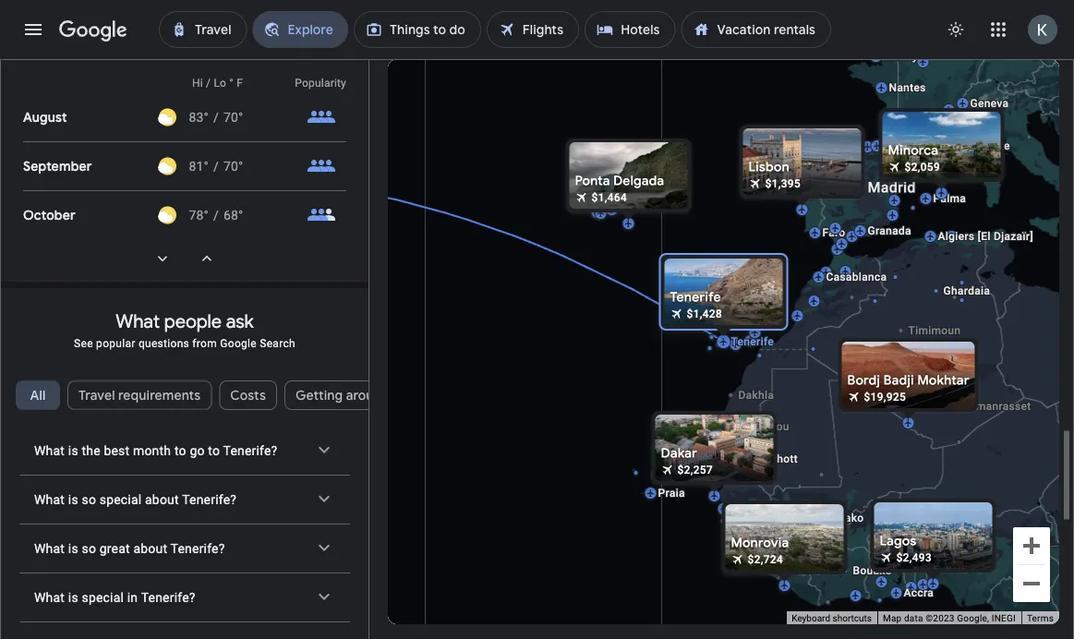 Task type: vqa. For each thing, say whether or not it's contained in the screenshot.
Will the ambitious UN Summit of the ... LIST ITEM
no



Task type: describe. For each thing, give the bounding box(es) containing it.
main menu image
[[22, 18, 44, 41]]

81° / 70°
[[189, 158, 243, 174]]

inegi
[[992, 613, 1016, 624]]

search
[[260, 337, 295, 350]]

dakhla
[[738, 389, 774, 402]]

madrid
[[868, 179, 916, 196]]

partly cloudy image for september
[[158, 157, 176, 175]]

getting around
[[295, 387, 389, 404]]

previous month image
[[185, 236, 229, 281]]

granada
[[868, 224, 911, 237]]

keyboard shortcuts button
[[792, 612, 872, 625]]

tenerife? up (united on the left bottom of the page
[[141, 590, 195, 605]]

81°
[[189, 158, 209, 174]]

busy image
[[307, 102, 336, 132]]

what is special in tenerife? button
[[19, 574, 350, 622]]

the
[[82, 443, 100, 458]]

algiers [el djazaïr]
[[938, 230, 1033, 243]]

english (united states) button
[[46, 602, 233, 632]]

madeira
[[727, 281, 770, 294]]

costs
[[230, 387, 266, 404]]

special inside what is so special about tenerife? dropdown button
[[100, 492, 142, 507]]

faro
[[822, 226, 846, 239]]

badji
[[884, 372, 914, 389]]

great
[[100, 541, 130, 556]]

bordj badji mokhtar
[[847, 372, 969, 389]]

algiers
[[938, 230, 975, 243]]

$2,493
[[896, 551, 932, 564]]

what is so special about tenerife? button
[[19, 476, 350, 524]]

partly cloudy image for october
[[158, 206, 176, 224]]

month
[[133, 443, 171, 458]]

$1,464
[[592, 191, 627, 204]]

all button
[[16, 373, 60, 417]]

(united
[[128, 609, 173, 625]]

map data ©2023 google, inegi
[[883, 613, 1016, 624]]

ask
[[226, 309, 254, 333]]

$1,428
[[687, 308, 722, 320]]

data
[[904, 613, 923, 624]]

bissau
[[742, 520, 777, 533]]

tenerife? down "go"
[[182, 492, 237, 507]]

2257 US dollars text field
[[677, 464, 713, 477]]

about for great
[[133, 541, 167, 556]]

/ for september
[[213, 158, 219, 174]]

getting
[[295, 387, 343, 404]]

what people ask see popular questions from google search
[[74, 309, 295, 350]]

praia
[[658, 487, 685, 500]]

around
[[346, 387, 389, 404]]

f
[[237, 77, 243, 90]]

requirements
[[118, 387, 201, 404]]

timimoun
[[908, 324, 961, 337]]

what for what is the best month to go to tenerife?
[[34, 443, 65, 458]]

$2,724
[[748, 553, 783, 566]]

porto
[[816, 169, 854, 186]]

busy image
[[307, 151, 336, 181]]

map region
[[189, 0, 1074, 639]]

questions
[[138, 337, 189, 350]]

hi
[[192, 77, 203, 90]]

°
[[229, 77, 234, 90]]

©2023
[[926, 613, 955, 624]]

bouake
[[853, 564, 892, 577]]

djazaïr]
[[994, 230, 1033, 243]]

ouagadougou
[[890, 514, 963, 527]]

hi / lo ° f
[[192, 77, 243, 90]]

nantes
[[889, 81, 926, 94]]

1428 US dollars text field
[[687, 308, 722, 320]]

usd button
[[248, 602, 324, 632]]

keyboard
[[792, 613, 830, 624]]

1395 US dollars text field
[[765, 177, 801, 190]]

tamale
[[896, 547, 934, 560]]

78° / 68°
[[189, 207, 243, 223]]

so for great
[[82, 541, 96, 556]]

minorca
[[888, 142, 939, 159]]

a
[[817, 139, 825, 151]]

lo
[[214, 77, 226, 90]]

all
[[30, 387, 46, 404]]

what is the best month to go to tenerife?
[[34, 443, 277, 458]]

see
[[74, 337, 93, 350]]

1 to from the left
[[174, 443, 186, 458]]

terms
[[1027, 613, 1054, 624]]

tenerife? right "go"
[[223, 443, 277, 458]]

google,
[[957, 613, 989, 624]]

change appearance image
[[934, 7, 978, 52]]

70° for august
[[224, 109, 243, 125]]

getting around button
[[284, 373, 401, 417]]

popular
[[96, 337, 135, 350]]

terms link
[[1027, 613, 1054, 624]]

usd
[[283, 609, 309, 625]]

what is so special about tenerife?
[[34, 492, 237, 507]]

/ right hi
[[206, 77, 211, 90]]

next month image
[[140, 236, 185, 281]]

what for what people ask see popular questions from google search
[[116, 309, 160, 333]]

flores
[[578, 194, 610, 207]]

78°
[[189, 207, 209, 223]]

keyboard shortcuts
[[792, 613, 872, 624]]



Task type: locate. For each thing, give the bounding box(es) containing it.
a coruña
[[817, 139, 865, 151]]

english
[[81, 609, 125, 625]]

to
[[174, 443, 186, 458], [208, 443, 220, 458]]

83° / 70°
[[189, 109, 243, 125]]

geneva
[[970, 97, 1009, 110]]

what is so great about tenerife?
[[34, 541, 225, 556]]

travel requirements
[[79, 387, 201, 404]]

19925 US dollars text field
[[864, 391, 906, 404]]

about right great
[[133, 541, 167, 556]]

is for best
[[68, 443, 78, 458]]

casablanca
[[826, 271, 887, 284]]

3 is from the top
[[68, 541, 78, 556]]

jersey
[[883, 50, 918, 63]]

0 vertical spatial tenerife
[[670, 289, 721, 306]]

tenerife up $1,428 text box
[[670, 289, 721, 306]]

region containing what is the best month to go to tenerife?
[[1, 427, 369, 639]]

/ right 83°
[[213, 109, 219, 125]]

from
[[192, 337, 217, 350]]

palma
[[933, 192, 966, 205]]

4 is from the top
[[68, 590, 78, 605]]

what inside the what people ask see popular questions from google search
[[116, 309, 160, 333]]

so
[[82, 492, 96, 507], [82, 541, 96, 556]]

/ right 78°
[[213, 207, 219, 223]]

costs button
[[219, 373, 277, 417]]

flores island
[[578, 194, 645, 207]]

0 horizontal spatial to
[[174, 443, 186, 458]]

september
[[23, 158, 92, 175]]

/
[[206, 77, 211, 90], [213, 109, 219, 125], [213, 158, 219, 174], [213, 207, 219, 223]]

1 so from the top
[[82, 492, 96, 507]]

loading results progress bar
[[0, 59, 1074, 63]]

tab list
[[1, 373, 401, 436]]

0 vertical spatial about
[[145, 492, 179, 507]]

[el
[[978, 230, 991, 243]]

marseille
[[962, 139, 1010, 152]]

2 70° from the top
[[224, 158, 243, 174]]

freetown
[[766, 556, 814, 569]]

tenerife? down what is so special about tenerife? dropdown button
[[171, 541, 225, 556]]

travel
[[79, 387, 115, 404]]

what for what is so great about tenerife?
[[34, 541, 65, 556]]

1 horizontal spatial to
[[208, 443, 220, 458]]

bilbao
[[875, 140, 908, 153]]

what is the best month to go to tenerife? button
[[19, 427, 350, 475]]

partly cloudy image left 78°
[[158, 206, 176, 224]]

tamanrasset
[[964, 400, 1031, 413]]

2059 US dollars text field
[[905, 161, 940, 174]]

2493 US dollars text field
[[896, 551, 932, 564]]

about for special
[[145, 492, 179, 507]]

about
[[145, 492, 179, 507], [133, 541, 167, 556]]

2 partly cloudy image from the top
[[158, 206, 176, 224]]

nouakchott
[[738, 453, 798, 466]]

popularity
[[295, 77, 346, 90]]

is
[[68, 443, 78, 458], [68, 492, 78, 507], [68, 541, 78, 556], [68, 590, 78, 605]]

2724 US dollars text field
[[748, 553, 783, 566]]

august
[[23, 109, 67, 126]]

$2,257
[[677, 464, 713, 477]]

1 vertical spatial about
[[133, 541, 167, 556]]

dakar
[[661, 445, 697, 462]]

accra
[[904, 587, 934, 599]]

about down what is the best month to go to tenerife?
[[145, 492, 179, 507]]

bordeaux
[[899, 117, 948, 130]]

somewhat busy image
[[307, 200, 336, 230]]

/ right "81°" at left top
[[213, 158, 219, 174]]

to right "go"
[[208, 443, 220, 458]]

ponta delgada
[[575, 173, 664, 189]]

region
[[1, 427, 369, 639]]

is for in
[[68, 590, 78, 605]]

1 vertical spatial partly cloudy image
[[158, 206, 176, 224]]

0 vertical spatial so
[[82, 492, 96, 507]]

ponta
[[575, 173, 610, 189]]

what is so great about tenerife? button
[[19, 525, 350, 573]]

bamako
[[822, 512, 864, 525]]

1 vertical spatial special
[[82, 590, 124, 605]]

1 vertical spatial tenerife
[[731, 335, 774, 348]]

0 vertical spatial partly cloudy image
[[158, 157, 176, 175]]

special down best
[[100, 492, 142, 507]]

is left the
[[68, 443, 78, 458]]

83°
[[189, 109, 209, 125]]

what for what is special in tenerife?
[[34, 590, 65, 605]]

so left great
[[82, 541, 96, 556]]

best
[[104, 443, 130, 458]]

1 70° from the top
[[224, 109, 243, 125]]

is left in
[[68, 590, 78, 605]]

in
[[127, 590, 138, 605]]

barcelona
[[930, 166, 999, 183]]

ghardaia
[[943, 284, 990, 297]]

is for great
[[68, 541, 78, 556]]

/ for october
[[213, 207, 219, 223]]

google
[[220, 337, 257, 350]]

travel requirements button
[[67, 373, 212, 417]]

1 is from the top
[[68, 443, 78, 458]]

2 so from the top
[[82, 541, 96, 556]]

partly cloudy image
[[158, 108, 176, 126]]

partly cloudy image
[[158, 157, 176, 175], [158, 206, 176, 224]]

special inside what is special in tenerife? dropdown button
[[82, 590, 124, 605]]

sal
[[665, 467, 681, 480]]

october
[[23, 207, 76, 223]]

shortcuts
[[833, 613, 872, 624]]

tenerife up dakhla
[[731, 335, 774, 348]]

what for what is so special about tenerife?
[[34, 492, 65, 507]]

0 horizontal spatial tenerife
[[670, 289, 721, 306]]

/ for august
[[213, 109, 219, 125]]

1 horizontal spatial tenerife
[[731, 335, 774, 348]]

nouadhibou
[[726, 420, 789, 433]]

70°
[[224, 109, 243, 125], [224, 158, 243, 174]]

$1,395
[[765, 177, 801, 190]]

so for special
[[82, 492, 96, 507]]

go
[[190, 443, 205, 458]]

2 to from the left
[[208, 443, 220, 458]]

1 vertical spatial so
[[82, 541, 96, 556]]

bordj
[[847, 372, 880, 389]]

1 partly cloudy image from the top
[[158, 157, 176, 175]]

partly cloudy image left "81°" at left top
[[158, 157, 176, 175]]

70° for september
[[224, 158, 243, 174]]

tenerife?
[[223, 443, 277, 458], [182, 492, 237, 507], [171, 541, 225, 556], [141, 590, 195, 605]]

0 vertical spatial 70°
[[224, 109, 243, 125]]

special
[[100, 492, 142, 507], [82, 590, 124, 605]]

1 vertical spatial 70°
[[224, 158, 243, 174]]

special up the english
[[82, 590, 124, 605]]

is left great
[[68, 541, 78, 556]]

so down the
[[82, 492, 96, 507]]

what
[[116, 309, 160, 333], [34, 443, 65, 458], [34, 492, 65, 507], [34, 541, 65, 556], [34, 590, 65, 605]]

0 vertical spatial special
[[100, 492, 142, 507]]

is up what is so great about tenerife? in the bottom left of the page
[[68, 492, 78, 507]]

tab list containing all
[[1, 373, 401, 436]]

2 is from the top
[[68, 492, 78, 507]]

island
[[613, 194, 645, 207]]

1464 US dollars text field
[[592, 191, 627, 204]]

people
[[164, 309, 222, 333]]

map
[[883, 613, 902, 624]]

lagos
[[880, 533, 917, 550]]

what is special in tenerife?
[[34, 590, 195, 605]]

$2,059
[[905, 161, 940, 174]]

tamanrasset nouadhibou
[[726, 400, 1031, 433]]

70° down °
[[224, 109, 243, 125]]

is for special
[[68, 492, 78, 507]]

coruña
[[828, 139, 865, 151]]

70° right "81°" at left top
[[224, 158, 243, 174]]

to left "go"
[[174, 443, 186, 458]]

states)
[[175, 609, 218, 625]]



